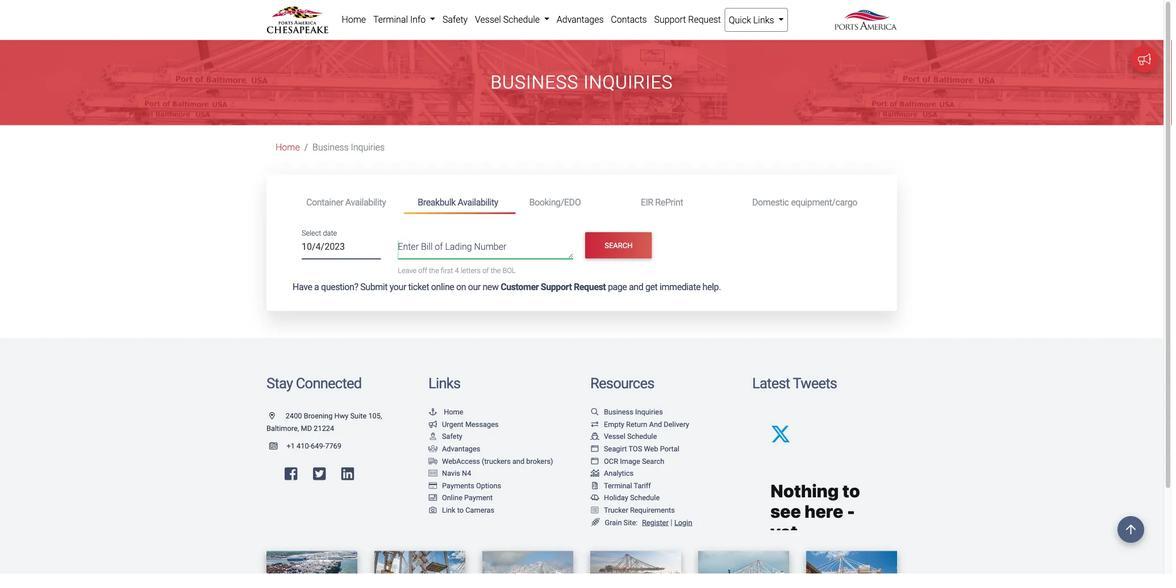 Task type: locate. For each thing, give the bounding box(es) containing it.
requirements
[[630, 506, 675, 515]]

bullhorn image
[[429, 421, 438, 428]]

enter bill of lading number
[[398, 241, 507, 252]]

payments options
[[442, 482, 501, 490]]

1 horizontal spatial vessel
[[604, 433, 626, 441]]

availability for breakbulk availability
[[458, 197, 499, 208]]

and left brokers) at bottom
[[513, 457, 525, 466]]

link to cameras link
[[429, 506, 495, 515]]

terminal for terminal tariff
[[604, 482, 632, 490]]

home link for urgent messages link
[[429, 408, 464, 417]]

leave off the first 4 letters of the bol
[[398, 266, 516, 275]]

browser image for ocr
[[591, 458, 600, 465]]

1 vertical spatial of
[[483, 266, 489, 275]]

0 vertical spatial terminal
[[373, 14, 408, 25]]

availability inside container availability link
[[346, 197, 386, 208]]

analytics link
[[591, 469, 634, 478]]

1 horizontal spatial search
[[642, 457, 665, 466]]

availability right container
[[346, 197, 386, 208]]

1 the from the left
[[429, 266, 439, 275]]

enter
[[398, 241, 419, 252]]

1 horizontal spatial support
[[655, 14, 686, 25]]

file invoice image
[[591, 482, 600, 490]]

advantages link
[[553, 8, 608, 31], [429, 445, 481, 453]]

1 horizontal spatial vessel schedule
[[604, 433, 657, 441]]

safety down urgent
[[442, 433, 463, 441]]

trucker requirements
[[604, 506, 675, 515]]

105,
[[369, 412, 382, 421]]

login
[[675, 519, 693, 527]]

0 vertical spatial support
[[655, 14, 686, 25]]

2 horizontal spatial home
[[444, 408, 464, 417]]

advantages up webaccess
[[442, 445, 481, 453]]

0 vertical spatial inquiries
[[584, 72, 673, 93]]

inquiries
[[584, 72, 673, 93], [351, 142, 385, 153], [635, 408, 663, 417]]

safety link for advantages "link" to the bottom
[[429, 433, 463, 441]]

0 horizontal spatial home
[[276, 142, 300, 153]]

search down web
[[642, 457, 665, 466]]

browser image inside ocr image search link
[[591, 458, 600, 465]]

advantages inside advantages "link"
[[557, 14, 604, 25]]

info
[[410, 14, 426, 25]]

latest
[[753, 375, 790, 392]]

payment
[[464, 494, 493, 503]]

of right letters
[[483, 266, 489, 275]]

0 horizontal spatial support
[[541, 282, 572, 293]]

advantages left contacts link
[[557, 14, 604, 25]]

0 horizontal spatial home link
[[276, 142, 300, 153]]

holiday
[[604, 494, 629, 503]]

0 vertical spatial schedule
[[503, 14, 540, 25]]

advantages
[[557, 14, 604, 25], [442, 445, 481, 453]]

brokers)
[[527, 457, 553, 466]]

search up page
[[605, 241, 633, 250]]

1 vertical spatial business inquiries
[[313, 142, 385, 153]]

1 horizontal spatial terminal
[[604, 482, 632, 490]]

online
[[442, 494, 463, 503]]

baltimore,
[[267, 424, 299, 433]]

2400 broening hwy suite 105, baltimore, md 21224 link
[[267, 412, 382, 433]]

1 vertical spatial home link
[[276, 142, 300, 153]]

2 browser image from the top
[[591, 458, 600, 465]]

0 horizontal spatial advantages link
[[429, 445, 481, 453]]

2 vertical spatial home link
[[429, 408, 464, 417]]

Enter Bill of Lading Number text field
[[398, 240, 574, 259]]

seagirt tos web portal link
[[591, 445, 680, 453]]

search
[[605, 241, 633, 250], [642, 457, 665, 466]]

reprint
[[656, 197, 683, 208]]

of
[[435, 241, 443, 252], [483, 266, 489, 275]]

1 vertical spatial safety link
[[429, 433, 463, 441]]

booking/edo link
[[516, 192, 627, 213]]

0 horizontal spatial advantages
[[442, 445, 481, 453]]

link to cameras
[[442, 506, 495, 515]]

contacts
[[611, 14, 647, 25]]

availability inside breakbulk availability link
[[458, 197, 499, 208]]

0 vertical spatial home link
[[338, 8, 370, 31]]

1 horizontal spatial request
[[689, 14, 721, 25]]

0 horizontal spatial and
[[513, 457, 525, 466]]

domestic
[[753, 197, 789, 208]]

support
[[655, 14, 686, 25], [541, 282, 572, 293]]

1 vertical spatial schedule
[[628, 433, 657, 441]]

tweets
[[793, 375, 837, 392]]

register link
[[640, 519, 669, 527]]

browser image up analytics image
[[591, 458, 600, 465]]

0 horizontal spatial search
[[605, 241, 633, 250]]

analytics image
[[591, 470, 600, 477]]

2 the from the left
[[491, 266, 501, 275]]

safety link
[[439, 8, 472, 31], [429, 433, 463, 441]]

contacts link
[[608, 8, 651, 31]]

1 horizontal spatial links
[[754, 14, 775, 25]]

submit
[[360, 282, 388, 293]]

return
[[626, 420, 648, 429]]

map marker alt image
[[269, 413, 284, 420]]

advantages link up webaccess
[[429, 445, 481, 453]]

terminal left info
[[373, 14, 408, 25]]

0 vertical spatial vessel schedule link
[[472, 8, 553, 31]]

twitter square image
[[313, 467, 326, 481]]

to
[[457, 506, 464, 515]]

1 horizontal spatial and
[[629, 282, 644, 293]]

0 horizontal spatial terminal
[[373, 14, 408, 25]]

and
[[629, 282, 644, 293], [513, 457, 525, 466]]

grain site: register | login
[[605, 518, 693, 527]]

tos
[[629, 445, 642, 453]]

new
[[483, 282, 499, 293]]

web
[[644, 445, 659, 453]]

search image
[[591, 409, 600, 416]]

select date
[[302, 229, 337, 237]]

2 vertical spatial home
[[444, 408, 464, 417]]

and left get
[[629, 282, 644, 293]]

1 horizontal spatial availability
[[458, 197, 499, 208]]

have a question? submit your ticket online on our new customer support request page and get immediate help.
[[293, 282, 721, 293]]

0 horizontal spatial request
[[574, 282, 606, 293]]

safety right info
[[443, 14, 468, 25]]

0 vertical spatial search
[[605, 241, 633, 250]]

2 vertical spatial schedule
[[630, 494, 660, 503]]

2 vertical spatial inquiries
[[635, 408, 663, 417]]

container storage image
[[429, 470, 438, 477]]

1 horizontal spatial business
[[491, 72, 579, 93]]

empty return and delivery link
[[591, 420, 690, 429]]

0 vertical spatial safety link
[[439, 8, 472, 31]]

camera image
[[429, 507, 438, 514]]

breakbulk availability link
[[404, 192, 516, 214]]

of right bill
[[435, 241, 443, 252]]

the left 'bol'
[[491, 266, 501, 275]]

1 vertical spatial home
[[276, 142, 300, 153]]

0 horizontal spatial vessel
[[475, 14, 501, 25]]

0 horizontal spatial of
[[435, 241, 443, 252]]

delivery
[[664, 420, 690, 429]]

options
[[476, 482, 501, 490]]

0 vertical spatial safety
[[443, 14, 468, 25]]

649-
[[311, 442, 325, 451]]

browser image inside seagirt tos web portal link
[[591, 445, 600, 453]]

advantages link left contacts
[[553, 8, 608, 31]]

0 vertical spatial vessel schedule
[[475, 14, 542, 25]]

the right off at the left of the page
[[429, 266, 439, 275]]

1 vertical spatial support
[[541, 282, 572, 293]]

2 horizontal spatial business
[[604, 408, 634, 417]]

wheat image
[[591, 519, 601, 527]]

safety link for the left vessel schedule 'link'
[[439, 8, 472, 31]]

terminal for terminal info
[[373, 14, 408, 25]]

safety link right info
[[439, 8, 472, 31]]

request left page
[[574, 282, 606, 293]]

1 vertical spatial vessel schedule
[[604, 433, 657, 441]]

number
[[474, 241, 507, 252]]

0 vertical spatial and
[[629, 282, 644, 293]]

support request
[[655, 14, 721, 25]]

safety
[[443, 14, 468, 25], [442, 433, 463, 441]]

business
[[491, 72, 579, 93], [313, 142, 349, 153], [604, 408, 634, 417]]

credit card front image
[[429, 495, 438, 502]]

1 browser image from the top
[[591, 445, 600, 453]]

0 vertical spatial browser image
[[591, 445, 600, 453]]

support request link
[[651, 8, 725, 31]]

terminal down 'analytics'
[[604, 482, 632, 490]]

1 vertical spatial vessel schedule link
[[591, 433, 657, 441]]

truck container image
[[429, 458, 438, 465]]

1 horizontal spatial the
[[491, 266, 501, 275]]

2 horizontal spatial home link
[[429, 408, 464, 417]]

domestic equipment/cargo
[[753, 197, 858, 208]]

select
[[302, 229, 321, 237]]

request left quick
[[689, 14, 721, 25]]

home link
[[338, 8, 370, 31], [276, 142, 300, 153], [429, 408, 464, 417]]

schedule inside 'link'
[[503, 14, 540, 25]]

0 vertical spatial vessel
[[475, 14, 501, 25]]

1 vertical spatial search
[[642, 457, 665, 466]]

eir reprint link
[[627, 192, 739, 213]]

broening
[[304, 412, 333, 421]]

urgent messages link
[[429, 420, 499, 429]]

support right contacts link
[[655, 14, 686, 25]]

resources
[[591, 375, 655, 392]]

1 vertical spatial terminal
[[604, 482, 632, 490]]

schedule for the rightmost vessel schedule 'link'
[[628, 433, 657, 441]]

links up anchor 'icon'
[[429, 375, 461, 392]]

navis
[[442, 469, 460, 478]]

+1 410-649-7769 link
[[267, 442, 342, 451]]

1 vertical spatial business
[[313, 142, 349, 153]]

1 horizontal spatial advantages
[[557, 14, 604, 25]]

browser image
[[591, 445, 600, 453], [591, 458, 600, 465]]

vessel schedule
[[475, 14, 542, 25], [604, 433, 657, 441]]

1 availability from the left
[[346, 197, 386, 208]]

1 horizontal spatial of
[[483, 266, 489, 275]]

portal
[[660, 445, 680, 453]]

stay
[[267, 375, 293, 392]]

0 horizontal spatial the
[[429, 266, 439, 275]]

1 vertical spatial and
[[513, 457, 525, 466]]

0 vertical spatial of
[[435, 241, 443, 252]]

safety link down urgent
[[429, 433, 463, 441]]

browser image down ship icon
[[591, 445, 600, 453]]

stay connected
[[267, 375, 362, 392]]

1 vertical spatial browser image
[[591, 458, 600, 465]]

2400 broening hwy suite 105, baltimore, md 21224
[[267, 412, 382, 433]]

links right quick
[[754, 14, 775, 25]]

immediate
[[660, 282, 701, 293]]

0 vertical spatial advantages
[[557, 14, 604, 25]]

payments
[[442, 482, 475, 490]]

availability right "breakbulk"
[[458, 197, 499, 208]]

bells image
[[591, 495, 600, 502]]

2 availability from the left
[[458, 197, 499, 208]]

hwy
[[335, 412, 349, 421]]

1 horizontal spatial home link
[[338, 8, 370, 31]]

0 vertical spatial home
[[342, 14, 366, 25]]

0 horizontal spatial vessel schedule
[[475, 14, 542, 25]]

anchor image
[[429, 409, 438, 416]]

1 vertical spatial request
[[574, 282, 606, 293]]

0 horizontal spatial availability
[[346, 197, 386, 208]]

0 horizontal spatial business
[[313, 142, 349, 153]]

terminal info
[[373, 14, 428, 25]]

0 vertical spatial advantages link
[[553, 8, 608, 31]]

2 vertical spatial business inquiries
[[604, 408, 663, 417]]

analytics
[[604, 469, 634, 478]]

1 horizontal spatial home
[[342, 14, 366, 25]]

terminal tariff
[[604, 482, 651, 490]]

home for middle home link
[[276, 142, 300, 153]]

1 vertical spatial links
[[429, 375, 461, 392]]

facebook square image
[[285, 467, 298, 481]]

urgent
[[442, 420, 464, 429]]

0 horizontal spatial vessel schedule link
[[472, 8, 553, 31]]

support right "customer" at the left of the page
[[541, 282, 572, 293]]

1 vertical spatial vessel
[[604, 433, 626, 441]]



Task type: describe. For each thing, give the bounding box(es) containing it.
lading
[[445, 241, 472, 252]]

2 vertical spatial business
[[604, 408, 634, 417]]

410-
[[297, 442, 311, 451]]

0 horizontal spatial links
[[429, 375, 461, 392]]

terminal info link
[[370, 8, 439, 31]]

first
[[441, 266, 453, 275]]

search inside button
[[605, 241, 633, 250]]

1 horizontal spatial vessel schedule link
[[591, 433, 657, 441]]

ticket
[[408, 282, 429, 293]]

1 horizontal spatial advantages link
[[553, 8, 608, 31]]

connected
[[296, 375, 362, 392]]

date
[[323, 229, 337, 237]]

Select date text field
[[302, 237, 381, 260]]

suite
[[350, 412, 367, 421]]

have
[[293, 282, 312, 293]]

webaccess (truckers and brokers) link
[[429, 457, 553, 466]]

your
[[390, 282, 406, 293]]

1 vertical spatial safety
[[442, 433, 463, 441]]

letters
[[461, 266, 481, 275]]

latest tweets
[[753, 375, 837, 392]]

(truckers
[[482, 457, 511, 466]]

quick links
[[729, 14, 777, 25]]

leave
[[398, 266, 417, 275]]

online
[[431, 282, 454, 293]]

navis n4 link
[[429, 469, 471, 478]]

ship image
[[591, 433, 600, 440]]

home link for terminal info link
[[338, 8, 370, 31]]

+1
[[287, 442, 295, 451]]

list alt image
[[591, 507, 600, 514]]

container
[[306, 197, 344, 208]]

off
[[419, 266, 427, 275]]

2400
[[286, 412, 302, 421]]

availability for container availability
[[346, 197, 386, 208]]

home for terminal info link's home link
[[342, 14, 366, 25]]

domestic equipment/cargo link
[[739, 192, 871, 213]]

our
[[468, 282, 481, 293]]

grain
[[605, 519, 622, 527]]

trucker
[[604, 506, 629, 515]]

help.
[[703, 282, 721, 293]]

equipment/cargo
[[791, 197, 858, 208]]

eir reprint
[[641, 197, 683, 208]]

messages
[[465, 420, 499, 429]]

holiday schedule
[[604, 494, 660, 503]]

navis n4
[[442, 469, 471, 478]]

linkedin image
[[342, 467, 354, 481]]

credit card image
[[429, 482, 438, 490]]

and
[[649, 420, 662, 429]]

ocr
[[604, 457, 618, 466]]

browser image for seagirt
[[591, 445, 600, 453]]

ocr image search link
[[591, 457, 665, 466]]

breakbulk
[[418, 197, 456, 208]]

search button
[[586, 233, 652, 259]]

business inquiries link
[[591, 408, 663, 417]]

user hard hat image
[[429, 433, 438, 440]]

1 vertical spatial inquiries
[[351, 142, 385, 153]]

vessel inside 'link'
[[475, 14, 501, 25]]

container availability
[[306, 197, 386, 208]]

exchange image
[[591, 421, 600, 428]]

bill
[[421, 241, 433, 252]]

question?
[[321, 282, 358, 293]]

image
[[620, 457, 641, 466]]

quick
[[729, 14, 751, 25]]

urgent messages
[[442, 420, 499, 429]]

0 vertical spatial links
[[754, 14, 775, 25]]

customer
[[501, 282, 539, 293]]

tariff
[[634, 482, 651, 490]]

link
[[442, 506, 456, 515]]

phone office image
[[269, 443, 287, 450]]

ocr image search
[[604, 457, 665, 466]]

terminal tariff link
[[591, 482, 651, 490]]

webaccess
[[442, 457, 480, 466]]

a
[[314, 282, 319, 293]]

site:
[[624, 519, 638, 527]]

page
[[608, 282, 627, 293]]

seagirt tos web portal
[[604, 445, 680, 453]]

empty
[[604, 420, 625, 429]]

0 vertical spatial request
[[689, 14, 721, 25]]

md
[[301, 424, 312, 433]]

+1 410-649-7769
[[287, 442, 342, 451]]

1 vertical spatial advantages
[[442, 445, 481, 453]]

go to top image
[[1118, 517, 1145, 543]]

0 vertical spatial business inquiries
[[491, 72, 673, 93]]

booking/edo
[[530, 197, 581, 208]]

payments options link
[[429, 482, 501, 490]]

customer support request link
[[501, 282, 606, 293]]

7769
[[325, 442, 342, 451]]

on
[[456, 282, 466, 293]]

1 vertical spatial advantages link
[[429, 445, 481, 453]]

hand receiving image
[[429, 445, 438, 453]]

online payment link
[[429, 494, 493, 503]]

holiday schedule link
[[591, 494, 660, 503]]

login link
[[675, 519, 693, 527]]

empty return and delivery
[[604, 420, 690, 429]]

vessel schedule inside vessel schedule 'link'
[[475, 14, 542, 25]]

schedule for the holiday schedule link
[[630, 494, 660, 503]]

0 vertical spatial business
[[491, 72, 579, 93]]

register
[[642, 519, 669, 527]]

online payment
[[442, 494, 493, 503]]

get
[[646, 282, 658, 293]]

n4
[[462, 469, 471, 478]]



Task type: vqa. For each thing, say whether or not it's contained in the screenshot.
webaccess
yes



